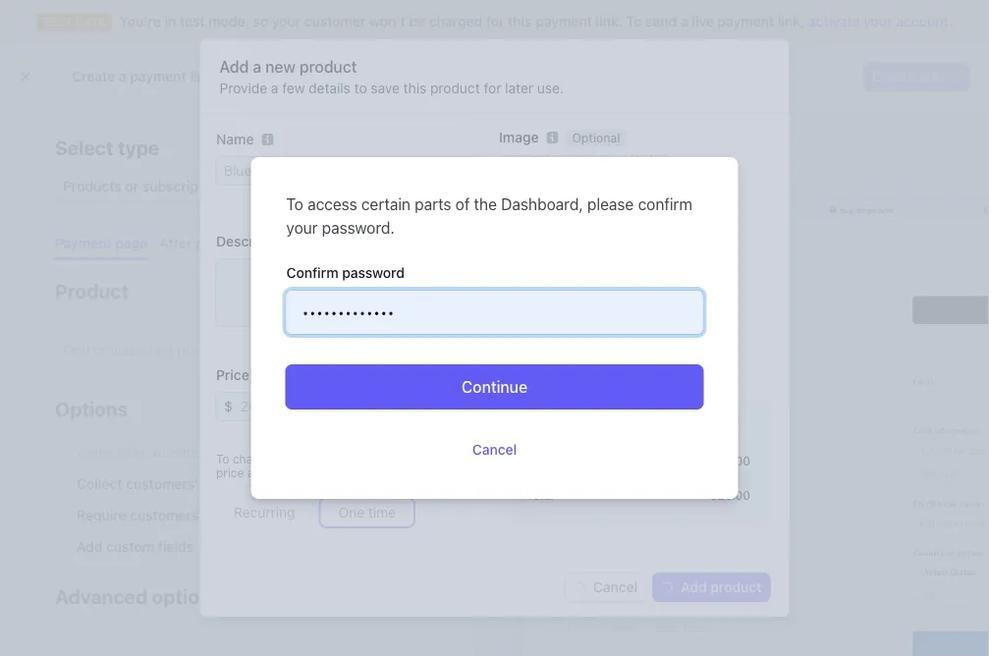 Task type: vqa. For each thing, say whether or not it's contained in the screenshot.
To to the bottom
yes



Task type: describe. For each thing, give the bounding box(es) containing it.
password.
[[322, 219, 395, 237]]

customers
[[130, 507, 199, 523]]

your right activate
[[864, 13, 892, 29]]

options
[[152, 585, 221, 608]]

preview
[[523, 136, 596, 159]]

require
[[77, 507, 126, 523]]

total
[[526, 489, 553, 502]]

$
[[223, 398, 232, 415]]

to inside add a new product provide a few details to save this product for later use.
[[354, 80, 367, 96]]

buy.stripe.com
[[840, 206, 894, 214]]

details
[[309, 80, 351, 96]]

1 link from the left
[[190, 68, 213, 84]]

payment inside button
[[196, 235, 252, 251]]

to for and
[[216, 452, 229, 466]]

products
[[63, 178, 122, 194]]

you're in test mode, so your customer won't be charged for this payment link. to send a live payment link, activate your account .
[[120, 13, 953, 29]]

this inside the to change or add currencies, remove this price and create a new one.
[[425, 452, 445, 466]]

payment page button
[[47, 228, 159, 260]]

0 horizontal spatial product
[[299, 57, 357, 76]]

products or subscriptions
[[63, 178, 230, 194]]

products or subscriptions button
[[55, 169, 258, 200]]

link.
[[596, 13, 623, 29]]

customer
[[304, 13, 366, 29]]

one
[[338, 505, 364, 521]]

$ button
[[216, 393, 232, 420]]

customers'
[[126, 475, 199, 492]]

one time
[[338, 505, 395, 521]]

confirm password
[[286, 265, 405, 281]]

certain
[[361, 195, 411, 214]]

later
[[505, 80, 533, 96]]

price for price preview
[[510, 368, 547, 387]]

to inside payment page tab panel
[[202, 507, 215, 523]]

to change or add currencies, remove this price and create a new one.
[[216, 452, 445, 479]]

won't
[[369, 13, 406, 29]]

payment link settings tab list
[[47, 228, 468, 260]]

fields
[[158, 538, 194, 554]]

name
[[216, 131, 253, 147]]

in
[[165, 13, 176, 29]]

automatically
[[150, 444, 237, 460]]

provide
[[220, 80, 267, 96]]

1 horizontal spatial product
[[430, 80, 480, 96]]

advanced
[[55, 585, 148, 608]]

optional for description
[[324, 235, 372, 249]]

use.
[[537, 80, 564, 96]]

continue
[[462, 378, 528, 396]]

provide
[[219, 507, 268, 523]]

tax
[[126, 444, 146, 460]]

options
[[55, 397, 128, 420]]

advanced options
[[55, 585, 221, 608]]

add a new product provide a few details to save this product for later use.
[[220, 57, 564, 96]]

optional for image
[[572, 131, 620, 145]]

1 $20.00 from the top
[[709, 454, 750, 468]]

add
[[291, 452, 312, 466]]

a left 'few'
[[271, 80, 278, 96]]

to for confirm
[[286, 195, 303, 214]]

recurring
[[233, 505, 295, 521]]

type
[[118, 136, 159, 159]]

charged
[[429, 13, 483, 29]]

1 horizontal spatial cancel button
[[566, 574, 646, 601]]

create for create link
[[872, 68, 916, 84]]

preview
[[551, 368, 609, 387]]

after payment
[[159, 235, 252, 251]]

link inside button
[[919, 68, 942, 84]]

addresses
[[202, 475, 270, 492]]

united states
[[526, 418, 612, 434]]

please
[[587, 195, 634, 214]]

of
[[455, 195, 470, 214]]

remove
[[381, 452, 422, 466]]

page
[[115, 235, 148, 251]]

payment left link.
[[536, 13, 592, 29]]

your right the so
[[272, 13, 301, 29]]

you're
[[120, 13, 161, 29]]

a up provide
[[253, 57, 261, 76]]

continue button
[[286, 365, 703, 409]]

subscriptions
[[142, 178, 230, 194]]

send
[[645, 13, 677, 29]]

access
[[308, 195, 357, 214]]

dashboard,
[[501, 195, 583, 214]]

to access certain parts of the dashboard, please confirm your password.
[[286, 195, 692, 237]]

time
[[368, 505, 395, 521]]

create
[[271, 466, 306, 479]]

so
[[253, 13, 268, 29]]

test
[[180, 13, 205, 29]]

and
[[247, 466, 267, 479]]

select type
[[55, 136, 159, 159]]



Task type: locate. For each thing, give the bounding box(es) containing it.
add inside add a new product provide a few details to save this product for later use.
[[220, 57, 249, 76]]

to left provide at the left bottom of page
[[202, 507, 215, 523]]

1 vertical spatial add
[[77, 538, 103, 554]]

select
[[55, 136, 113, 159]]

account
[[896, 13, 949, 29]]

after payment button
[[152, 228, 264, 260]]

this
[[508, 13, 532, 29], [403, 80, 426, 96], [425, 452, 445, 466]]

this right remove on the left of the page
[[425, 452, 445, 466]]

1 horizontal spatial to
[[286, 195, 303, 214]]

collect tax automatically
[[77, 444, 237, 460]]

parts
[[415, 195, 451, 214]]

create inside button
[[872, 68, 916, 84]]

to left access
[[286, 195, 303, 214]]

or inside popup button
[[125, 178, 139, 194]]

to inside the to change or add currencies, remove this price and create a new one.
[[216, 452, 229, 466]]

collect for collect tax automatically
[[77, 444, 122, 460]]

after
[[159, 235, 192, 251]]

add for product
[[681, 579, 707, 595]]

0 vertical spatial $20.00
[[709, 454, 750, 468]]

this inside add a new product provide a few details to save this product for later use.
[[403, 80, 426, 96]]

be
[[409, 13, 426, 29]]

add inside "button"
[[681, 579, 707, 595]]

password
[[342, 265, 405, 281]]

0 vertical spatial this
[[508, 13, 532, 29]]

advanced options button
[[47, 572, 241, 610]]

your inside 'to access certain parts of the dashboard, please confirm your password.'
[[286, 219, 318, 237]]

description
[[216, 233, 290, 249]]

0 horizontal spatial or
[[125, 178, 139, 194]]

1 vertical spatial optional
[[324, 235, 372, 249]]

1 horizontal spatial price
[[510, 368, 547, 387]]

create
[[72, 68, 115, 84], [872, 68, 916, 84]]

a down you're
[[119, 68, 126, 84]]

0 horizontal spatial new
[[265, 57, 296, 76]]

a left live
[[681, 13, 688, 29]]

1 vertical spatial new
[[319, 466, 342, 479]]

product inside "button"
[[711, 579, 762, 595]]

.
[[949, 13, 953, 29]]

a inside tab panel
[[271, 507, 279, 523]]

link left provide
[[190, 68, 213, 84]]

activate
[[808, 13, 860, 29]]

1 collect from the top
[[77, 444, 122, 460]]

cancel left add product "button"
[[593, 579, 638, 595]]

to right link.
[[626, 13, 642, 29]]

new inside the to change or add currencies, remove this price and create a new one.
[[319, 466, 342, 479]]

1 horizontal spatial add
[[220, 57, 249, 76]]

currencies,
[[315, 452, 377, 466]]

for
[[486, 13, 504, 29], [484, 80, 501, 96]]

image
[[498, 129, 538, 145]]

activate your account link
[[808, 13, 949, 29]]

0 horizontal spatial create
[[72, 68, 115, 84]]

the
[[474, 195, 497, 214]]

0 horizontal spatial add
[[77, 538, 103, 554]]

number
[[327, 507, 377, 523]]

1 horizontal spatial or
[[276, 452, 288, 466]]

one.
[[345, 466, 369, 479]]

payment right live
[[718, 13, 774, 29]]

2 collect from the top
[[77, 475, 122, 492]]

mode,
[[208, 13, 249, 29]]

0 horizontal spatial price
[[216, 367, 249, 383]]

2 $20.00 from the top
[[709, 489, 750, 502]]

0 vertical spatial add
[[220, 57, 249, 76]]

0 horizontal spatial cancel button
[[472, 440, 517, 460]]

collect
[[77, 444, 122, 460], [77, 475, 122, 492]]

payment
[[55, 235, 112, 251]]

states
[[572, 418, 612, 434]]

optional up 'please'
[[572, 131, 620, 145]]

1 vertical spatial to
[[286, 195, 303, 214]]

1 vertical spatial cancel
[[593, 579, 638, 595]]

add for a
[[220, 57, 249, 76]]

1 vertical spatial or
[[276, 452, 288, 466]]

2 create from the left
[[872, 68, 916, 84]]

this right charged
[[508, 13, 532, 29]]

0 vertical spatial new
[[265, 57, 296, 76]]

phone
[[282, 507, 323, 523]]

0 horizontal spatial cancel
[[472, 442, 517, 458]]

create link button
[[864, 62, 969, 90]]

to
[[626, 13, 642, 29], [286, 195, 303, 214], [216, 452, 229, 466]]

1 horizontal spatial create
[[872, 68, 916, 84]]

cancel down continue button
[[472, 442, 517, 458]]

change
[[232, 452, 273, 466]]

to inside 'to access certain parts of the dashboard, please confirm your password.'
[[286, 195, 303, 214]]

price
[[216, 367, 249, 383], [510, 368, 547, 387]]

collect for collect customers' addresses
[[77, 475, 122, 492]]

collect up require
[[77, 475, 122, 492]]

cancel button
[[472, 440, 517, 460], [566, 574, 646, 601]]

confirm
[[286, 265, 338, 281]]

0 vertical spatial product
[[299, 57, 357, 76]]

0 vertical spatial for
[[486, 13, 504, 29]]

price
[[216, 466, 244, 479]]

0 vertical spatial to
[[354, 80, 367, 96]]

new up 'few'
[[265, 57, 296, 76]]

require customers to provide a phone number
[[77, 507, 377, 523]]

a left phone
[[271, 507, 279, 523]]

1 horizontal spatial new
[[319, 466, 342, 479]]

new inside add a new product provide a few details to save this product for later use.
[[265, 57, 296, 76]]

or left 'add'
[[276, 452, 288, 466]]

price for price
[[216, 367, 249, 383]]

few
[[282, 80, 305, 96]]

1 horizontal spatial optional
[[572, 131, 620, 145]]

1 horizontal spatial cancel
[[593, 579, 638, 595]]

link,
[[778, 13, 805, 29]]

a inside the to change or add currencies, remove this price and create a new one.
[[309, 466, 316, 479]]

add custom fields
[[77, 538, 194, 554]]

2 vertical spatial to
[[216, 452, 229, 466]]

1 horizontal spatial link
[[919, 68, 942, 84]]

1 vertical spatial collect
[[77, 475, 122, 492]]

0 vertical spatial optional
[[572, 131, 620, 145]]

payment down the in
[[130, 68, 186, 84]]

cancel
[[472, 442, 517, 458], [593, 579, 638, 595]]

save
[[371, 80, 400, 96]]

2 horizontal spatial to
[[626, 13, 642, 29]]

0 horizontal spatial to
[[216, 452, 229, 466]]

1 vertical spatial cancel button
[[566, 574, 646, 601]]

your down access
[[286, 219, 318, 237]]

1 vertical spatial product
[[430, 80, 480, 96]]

price up $
[[216, 367, 249, 383]]

add product button
[[653, 574, 770, 601]]

optional up confirm password
[[324, 235, 372, 249]]

add inside payment page tab panel
[[77, 538, 103, 554]]

create for create a payment link
[[72, 68, 115, 84]]

your
[[272, 13, 301, 29], [864, 13, 892, 29], [286, 219, 318, 237]]

create up select
[[72, 68, 115, 84]]

new left one.
[[319, 466, 342, 479]]

live
[[692, 13, 714, 29]]

confirm
[[638, 195, 692, 214]]

product
[[55, 279, 129, 303]]

link down 'account'
[[919, 68, 942, 84]]

2 vertical spatial product
[[711, 579, 762, 595]]

for left the later
[[484, 80, 501, 96]]

collect customers' addresses
[[77, 475, 270, 492]]

0 vertical spatial to
[[626, 13, 642, 29]]

2 horizontal spatial add
[[681, 579, 707, 595]]

payment page
[[55, 235, 148, 251]]

or
[[125, 178, 139, 194], [276, 452, 288, 466]]

add product
[[681, 579, 762, 595]]

0 vertical spatial collect
[[77, 444, 122, 460]]

custom
[[106, 538, 154, 554]]

create link
[[872, 68, 942, 84]]

1 vertical spatial $20.00
[[709, 489, 750, 502]]

2 vertical spatial this
[[425, 452, 445, 466]]

price left preview
[[510, 368, 547, 387]]

0 horizontal spatial link
[[190, 68, 213, 84]]

0 vertical spatial cancel
[[472, 442, 517, 458]]

2 vertical spatial add
[[681, 579, 707, 595]]

add
[[220, 57, 249, 76], [77, 538, 103, 554], [681, 579, 707, 595]]

a right the create
[[309, 466, 316, 479]]

to up addresses
[[216, 452, 229, 466]]

2 horizontal spatial product
[[711, 579, 762, 595]]

united
[[526, 418, 568, 434]]

1 horizontal spatial to
[[354, 80, 367, 96]]

add for custom
[[77, 538, 103, 554]]

1 vertical spatial to
[[202, 507, 215, 523]]

price preview
[[510, 368, 609, 387]]

this right save
[[403, 80, 426, 96]]

or inside the to change or add currencies, remove this price and create a new one.
[[276, 452, 288, 466]]

tax
[[526, 470, 546, 484]]

0 horizontal spatial optional
[[324, 235, 372, 249]]

1 vertical spatial for
[[484, 80, 501, 96]]

0 vertical spatial or
[[125, 178, 139, 194]]

for right charged
[[486, 13, 504, 29]]

payment right after
[[196, 235, 252, 251]]

to left save
[[354, 80, 367, 96]]

0 horizontal spatial to
[[202, 507, 215, 523]]

or right products
[[125, 178, 139, 194]]

a
[[681, 13, 688, 29], [253, 57, 261, 76], [119, 68, 126, 84], [271, 80, 278, 96], [309, 466, 316, 479], [271, 507, 279, 523]]

2 link from the left
[[919, 68, 942, 84]]

for inside add a new product provide a few details to save this product for later use.
[[484, 80, 501, 96]]

0 vertical spatial cancel button
[[472, 440, 517, 460]]

1 vertical spatial this
[[403, 80, 426, 96]]

collect left tax
[[77, 444, 122, 460]]

payment page tab panel
[[39, 260, 468, 638]]

create down activate your account "link" at top right
[[872, 68, 916, 84]]

1 create from the left
[[72, 68, 115, 84]]



